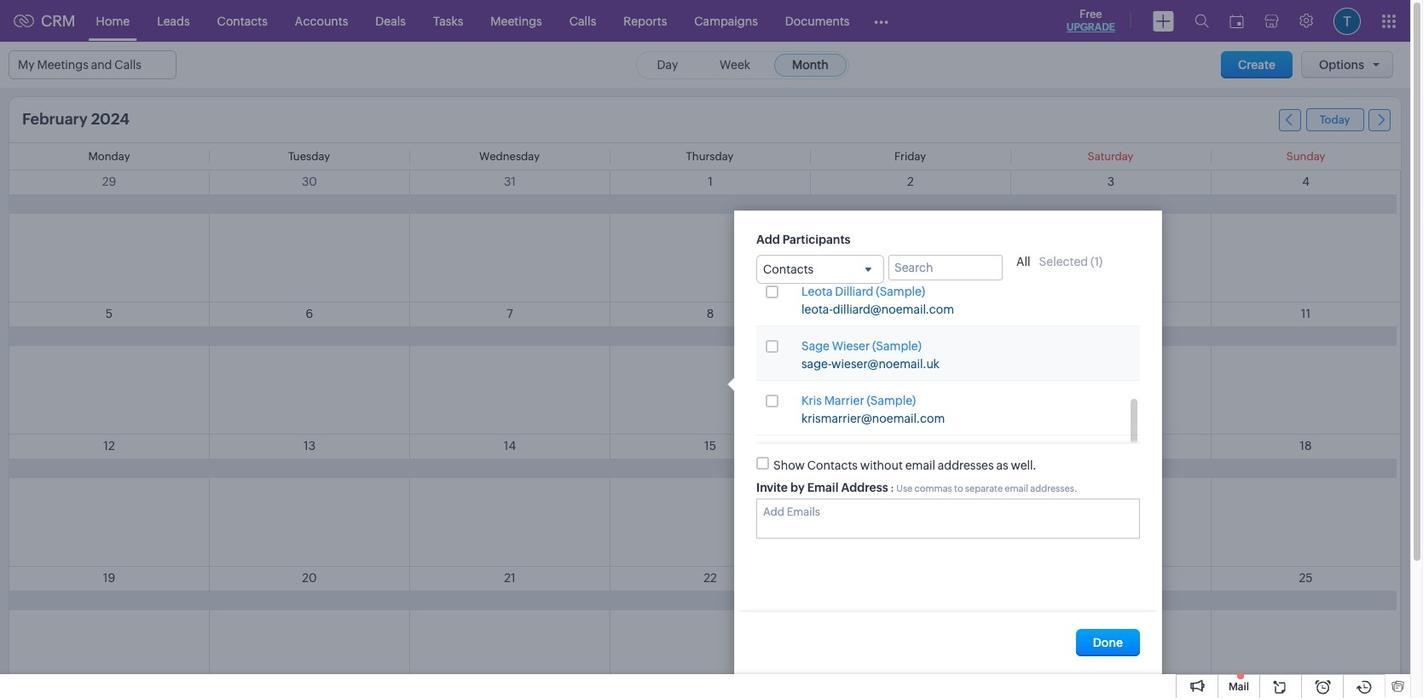 Task type: vqa. For each thing, say whether or not it's contained in the screenshot.
size field
no



Task type: describe. For each thing, give the bounding box(es) containing it.
reports link
[[610, 0, 681, 41]]

use
[[897, 484, 913, 494]]

22
[[704, 572, 717, 585]]

to
[[955, 484, 964, 494]]

13
[[304, 439, 316, 453]]

Add Emails text field
[[764, 506, 1127, 518]]

marrier
[[825, 394, 865, 408]]

options
[[1320, 58, 1365, 72]]

0 horizontal spatial email
[[906, 459, 936, 473]]

30
[[302, 175, 317, 189]]

leota-
[[802, 303, 833, 317]]

today link
[[1307, 108, 1365, 131]]

week
[[720, 58, 751, 71]]

deals
[[376, 14, 406, 28]]

wednesday
[[479, 150, 540, 163]]

7
[[507, 307, 513, 321]]

sage
[[802, 340, 830, 353]]

18
[[1300, 439, 1313, 453]]

1 vertical spatial calls
[[115, 58, 142, 72]]

day
[[657, 58, 678, 71]]

reports
[[624, 14, 667, 28]]

1 horizontal spatial 1
[[1095, 255, 1100, 269]]

home link
[[82, 0, 143, 41]]

day link
[[639, 53, 696, 76]]

Search text field
[[889, 255, 1003, 281]]

accounts link
[[281, 0, 362, 41]]

sage-
[[802, 358, 832, 371]]

add
[[757, 233, 780, 247]]

month
[[793, 58, 829, 71]]

by
[[791, 481, 805, 495]]

upgrade
[[1067, 21, 1116, 33]]

15
[[705, 439, 717, 453]]

(sample) for sage wieser (sample)
[[873, 340, 922, 353]]

mail
[[1229, 682, 1250, 694]]

29
[[102, 175, 116, 189]]

today
[[1320, 113, 1351, 126]]

4
[[1303, 175, 1310, 189]]

february 2024
[[22, 110, 130, 128]]

crm
[[41, 12, 76, 30]]

thursday
[[686, 150, 734, 163]]

Contacts field
[[757, 255, 885, 284]]

20
[[302, 572, 317, 585]]

invite
[[757, 481, 788, 495]]

sunday
[[1287, 150, 1326, 163]]

friday
[[895, 150, 927, 163]]

1 vertical spatial meetings
[[37, 58, 89, 72]]

crm link
[[14, 12, 76, 30]]

12
[[103, 439, 115, 453]]

(
[[1091, 255, 1095, 269]]

campaigns link
[[681, 0, 772, 41]]

selected
[[1040, 255, 1089, 269]]

)
[[1100, 255, 1103, 269]]

tasks
[[433, 14, 463, 28]]

:
[[891, 482, 895, 495]]

show
[[774, 459, 805, 473]]

deals link
[[362, 0, 420, 41]]

saturday
[[1088, 150, 1134, 163]]

krismarrier@noemail.com
[[802, 412, 945, 426]]

documents
[[786, 14, 850, 28]]

17
[[1106, 439, 1117, 453]]

sage wieser (sample) sage-wieser@noemail.uk
[[802, 340, 940, 371]]

campaigns
[[695, 14, 758, 28]]

11
[[1302, 307, 1311, 321]]

my meetings and calls
[[18, 58, 142, 72]]

address
[[842, 481, 889, 495]]

all
[[1017, 255, 1031, 269]]

wieser@noemail.uk
[[832, 358, 940, 371]]

kris marrier (sample) link
[[802, 394, 916, 409]]

free
[[1080, 8, 1103, 20]]

contacts for contacts link
[[217, 14, 268, 28]]

participants
[[783, 233, 851, 247]]



Task type: locate. For each thing, give the bounding box(es) containing it.
contacts
[[217, 14, 268, 28], [764, 263, 814, 276], [808, 459, 858, 473]]

leota dilliard (sample) link
[[802, 285, 926, 300]]

1 vertical spatial email
[[1005, 484, 1029, 494]]

0 vertical spatial email
[[906, 459, 936, 473]]

calls right the and
[[115, 58, 142, 72]]

19
[[103, 572, 115, 585]]

None button
[[1076, 630, 1141, 657]]

leota
[[802, 285, 833, 299]]

and
[[91, 58, 112, 72]]

1 horizontal spatial email
[[1005, 484, 1029, 494]]

contacts right the leads link
[[217, 14, 268, 28]]

without
[[861, 459, 903, 473]]

dilliard
[[835, 285, 874, 299]]

documents link
[[772, 0, 864, 41]]

contacts up email
[[808, 459, 858, 473]]

contacts down add participants
[[764, 263, 814, 276]]

1 horizontal spatial calls
[[570, 14, 597, 28]]

dilliard@noemail.com
[[833, 303, 955, 317]]

invite by email address : use commas to separate email addresses.
[[757, 481, 1078, 495]]

add participants
[[757, 233, 851, 247]]

0 vertical spatial contacts
[[217, 14, 268, 28]]

0 horizontal spatial 1
[[708, 175, 713, 189]]

31
[[504, 175, 516, 189]]

(sample) inside leota dilliard (sample) leota-dilliard@noemail.com
[[876, 285, 926, 299]]

14
[[504, 439, 516, 453]]

create
[[1239, 58, 1276, 72]]

february
[[22, 110, 88, 128]]

addresses
[[938, 459, 994, 473]]

all selected ( 1 )
[[1017, 255, 1103, 269]]

sage wieser (sample) link
[[802, 340, 922, 354]]

(sample) up krismarrier@noemail.com
[[867, 394, 916, 408]]

calls link
[[556, 0, 610, 41]]

separate
[[966, 484, 1003, 494]]

16
[[905, 439, 917, 453]]

week link
[[702, 53, 769, 76]]

0 vertical spatial meetings
[[491, 14, 542, 28]]

0 vertical spatial (sample)
[[876, 285, 926, 299]]

leads
[[157, 14, 190, 28]]

25
[[1300, 572, 1313, 585]]

1
[[708, 175, 713, 189], [1095, 255, 1100, 269]]

6
[[306, 307, 313, 321]]

commas
[[915, 484, 953, 494]]

contacts link
[[204, 0, 281, 41]]

my
[[18, 58, 35, 72]]

calls
[[570, 14, 597, 28], [115, 58, 142, 72]]

2 vertical spatial contacts
[[808, 459, 858, 473]]

wieser
[[832, 340, 870, 353]]

(sample)
[[876, 285, 926, 299], [873, 340, 922, 353], [867, 394, 916, 408]]

2 vertical spatial (sample)
[[867, 394, 916, 408]]

contacts for contacts field
[[764, 263, 814, 276]]

(sample) up wieser@noemail.uk
[[873, 340, 922, 353]]

5
[[106, 307, 113, 321]]

calls left the reports link
[[570, 14, 597, 28]]

21
[[504, 572, 516, 585]]

addresses.
[[1031, 484, 1078, 494]]

0 vertical spatial 1
[[708, 175, 713, 189]]

3
[[1108, 175, 1115, 189]]

10
[[1105, 307, 1118, 321]]

all link
[[1017, 255, 1031, 269]]

email inside invite by email address : use commas to separate email addresses.
[[1005, 484, 1029, 494]]

as
[[997, 459, 1009, 473]]

2024
[[91, 110, 130, 128]]

(sample) inside sage wieser (sample) sage-wieser@noemail.uk
[[873, 340, 922, 353]]

tuesday
[[288, 150, 330, 163]]

8
[[707, 307, 714, 321]]

well.
[[1011, 459, 1037, 473]]

show contacts without email addresses as well.
[[774, 459, 1037, 473]]

(sample) for leota dilliard (sample)
[[876, 285, 926, 299]]

email down 16 at the bottom right of the page
[[906, 459, 936, 473]]

1 vertical spatial contacts
[[764, 263, 814, 276]]

email
[[906, 459, 936, 473], [1005, 484, 1029, 494]]

leota dilliard (sample) leota-dilliard@noemail.com
[[802, 285, 955, 317]]

(sample) up dilliard@noemail.com
[[876, 285, 926, 299]]

contacts inside field
[[764, 263, 814, 276]]

1 right selected
[[1095, 255, 1100, 269]]

meetings right my
[[37, 58, 89, 72]]

monday
[[88, 150, 130, 163]]

1 horizontal spatial meetings
[[491, 14, 542, 28]]

0 horizontal spatial meetings
[[37, 58, 89, 72]]

kris marrier (sample) krismarrier@noemail.com
[[802, 394, 945, 426]]

email
[[808, 481, 839, 495]]

1 vertical spatial 1
[[1095, 255, 1100, 269]]

1 down the thursday
[[708, 175, 713, 189]]

meetings link
[[477, 0, 556, 41]]

2
[[908, 175, 914, 189]]

free upgrade
[[1067, 8, 1116, 33]]

tasks link
[[420, 0, 477, 41]]

month link
[[775, 53, 847, 76]]

(sample) inside kris marrier (sample) krismarrier@noemail.com
[[867, 394, 916, 408]]

kris
[[802, 394, 822, 408]]

(sample) for kris marrier (sample)
[[867, 394, 916, 408]]

0 horizontal spatial calls
[[115, 58, 142, 72]]

0 vertical spatial calls
[[570, 14, 597, 28]]

meetings left calls link
[[491, 14, 542, 28]]

email down well.
[[1005, 484, 1029, 494]]

1 vertical spatial (sample)
[[873, 340, 922, 353]]



